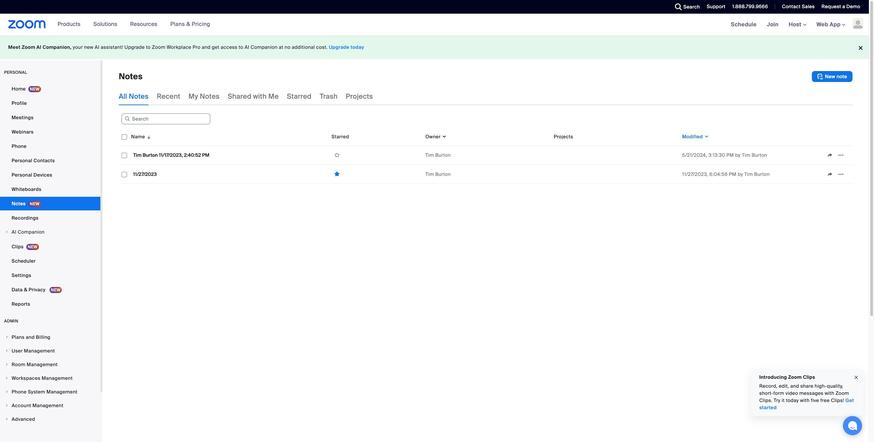 Task type: locate. For each thing, give the bounding box(es) containing it.
1 right image from the top
[[5, 230, 9, 234]]

1 vertical spatial right image
[[5, 335, 9, 339]]

7 menu item from the top
[[0, 399, 100, 412]]

cell
[[552, 146, 680, 165], [552, 165, 680, 184]]

zoom logo image
[[8, 20, 46, 29]]

1 right image from the top
[[5, 349, 9, 353]]

3 right image from the top
[[5, 390, 9, 394]]

down image
[[703, 133, 710, 140]]

click to star the note tim burton 11/17/2023, 2:40:52 pm image
[[332, 152, 343, 158]]

right image
[[5, 349, 9, 353], [5, 363, 9, 367], [5, 376, 9, 380], [5, 404, 9, 408], [5, 417, 9, 421]]

1 vertical spatial share image
[[825, 171, 836, 177]]

banner
[[0, 14, 870, 36]]

5 menu item from the top
[[0, 372, 100, 385]]

share image up more options for 11/27/2023 icon
[[825, 152, 836, 158]]

1 share image from the top
[[825, 152, 836, 158]]

footer
[[0, 36, 870, 59]]

3 right image from the top
[[5, 376, 9, 380]]

tabs of all notes page tab list
[[119, 87, 373, 105]]

Search text field
[[122, 114, 210, 124]]

share image
[[825, 152, 836, 158], [825, 171, 836, 177]]

open chat image
[[848, 421, 858, 431]]

2 share image from the top
[[825, 171, 836, 177]]

0 vertical spatial right image
[[5, 230, 9, 234]]

2 right image from the top
[[5, 335, 9, 339]]

right image
[[5, 230, 9, 234], [5, 335, 9, 339], [5, 390, 9, 394]]

8 menu item from the top
[[0, 413, 100, 426]]

close image
[[854, 374, 860, 382]]

6 menu item from the top
[[0, 385, 100, 398]]

2 cell from the top
[[552, 165, 680, 184]]

menu item
[[0, 226, 100, 239], [0, 331, 100, 344], [0, 344, 100, 357], [0, 358, 100, 371], [0, 372, 100, 385], [0, 385, 100, 398], [0, 399, 100, 412], [0, 413, 100, 426]]

0 vertical spatial share image
[[825, 152, 836, 158]]

1 cell from the top
[[552, 146, 680, 165]]

share image down 'more options for tim burton 11/17/2023, 2:40:52 pm' image
[[825, 171, 836, 177]]

personal menu menu
[[0, 82, 100, 312]]

arrow down image
[[145, 133, 151, 141]]

2 vertical spatial right image
[[5, 390, 9, 394]]

share image for more options for 11/27/2023 icon
[[825, 171, 836, 177]]

right image inside "personal menu" menu
[[5, 230, 9, 234]]

cell for share image for more options for 11/27/2023 icon
[[552, 165, 680, 184]]

application
[[119, 71, 853, 82], [119, 128, 858, 189], [825, 150, 851, 160], [825, 169, 851, 179]]



Task type: describe. For each thing, give the bounding box(es) containing it.
down image
[[441, 133, 447, 140]]

cell for 'more options for tim burton 11/17/2023, 2:40:52 pm' image share image
[[552, 146, 680, 165]]

right image for eighth menu item from the bottom
[[5, 230, 9, 234]]

right image for second menu item from the top of the page
[[5, 335, 9, 339]]

profile picture image
[[853, 18, 864, 29]]

5 right image from the top
[[5, 417, 9, 421]]

right image for third menu item from the bottom of the page
[[5, 390, 9, 394]]

meetings navigation
[[726, 14, 870, 36]]

click to unstar the note 11/27/2023 image
[[332, 171, 343, 177]]

product information navigation
[[46, 14, 216, 36]]

1 menu item from the top
[[0, 226, 100, 239]]

admin menu menu
[[0, 331, 100, 426]]

2 right image from the top
[[5, 363, 9, 367]]

share image for 'more options for tim burton 11/17/2023, 2:40:52 pm' image
[[825, 152, 836, 158]]

2 menu item from the top
[[0, 331, 100, 344]]

4 right image from the top
[[5, 404, 9, 408]]

more options for 11/27/2023 image
[[836, 171, 847, 177]]

more options for tim burton 11/17/2023, 2:40:52 pm image
[[836, 152, 847, 158]]

3 menu item from the top
[[0, 344, 100, 357]]

4 menu item from the top
[[0, 358, 100, 371]]



Task type: vqa. For each thing, say whether or not it's contained in the screenshot.
permission element
no



